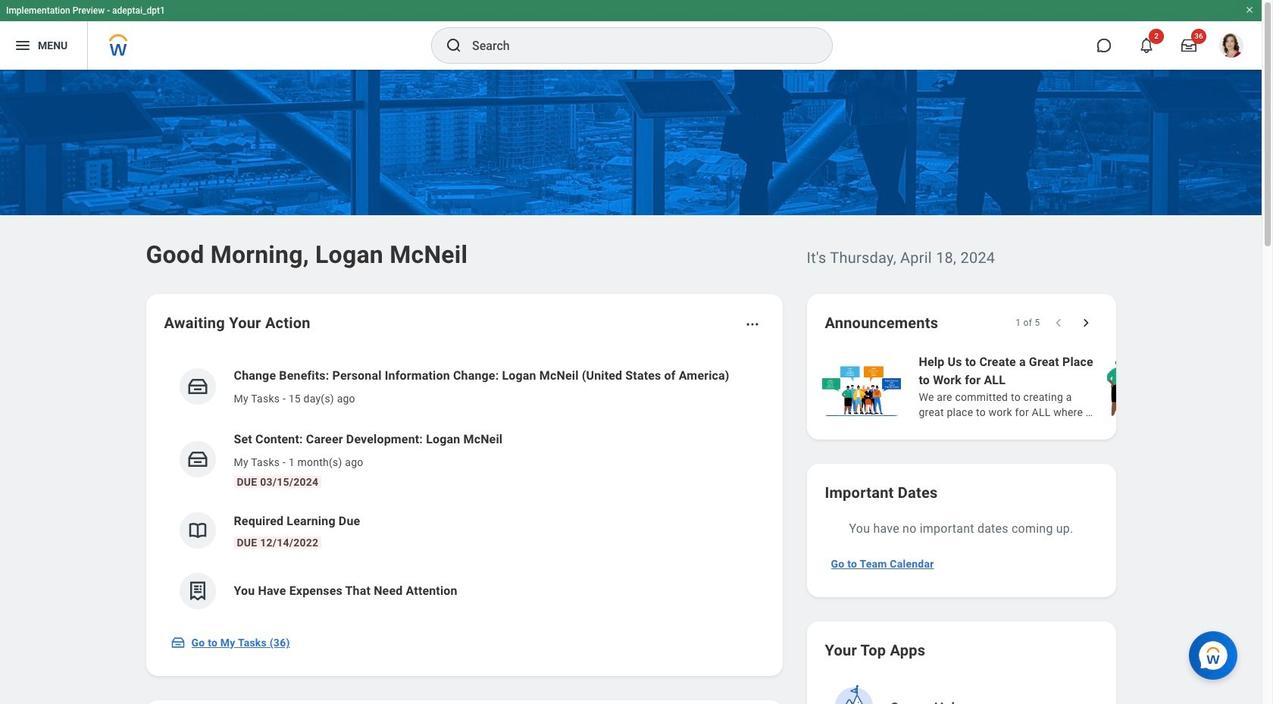 Task type: vqa. For each thing, say whether or not it's contained in the screenshot.
folder open icon
no



Task type: describe. For each thing, give the bounding box(es) containing it.
justify image
[[14, 36, 32, 55]]

close environment banner image
[[1245, 5, 1254, 14]]

Search Workday  search field
[[472, 29, 801, 62]]

profile logan mcneil image
[[1219, 33, 1244, 61]]

inbox large image
[[1182, 38, 1197, 53]]

0 vertical spatial inbox image
[[186, 375, 209, 398]]

notifications large image
[[1139, 38, 1154, 53]]

1 horizontal spatial list
[[819, 352, 1273, 421]]



Task type: locate. For each thing, give the bounding box(es) containing it.
chevron left small image
[[1051, 315, 1066, 330]]

1 vertical spatial inbox image
[[186, 448, 209, 471]]

list
[[819, 352, 1273, 421], [164, 355, 764, 621]]

search image
[[445, 36, 463, 55]]

book open image
[[186, 519, 209, 542]]

2 vertical spatial inbox image
[[170, 635, 185, 650]]

dashboard expenses image
[[186, 580, 209, 603]]

related actions image
[[745, 317, 760, 332]]

main content
[[0, 70, 1273, 704]]

banner
[[0, 0, 1262, 70]]

0 horizontal spatial list
[[164, 355, 764, 621]]

inbox image
[[186, 375, 209, 398], [186, 448, 209, 471], [170, 635, 185, 650]]

status
[[1016, 317, 1040, 329]]

chevron right small image
[[1078, 315, 1093, 330]]



